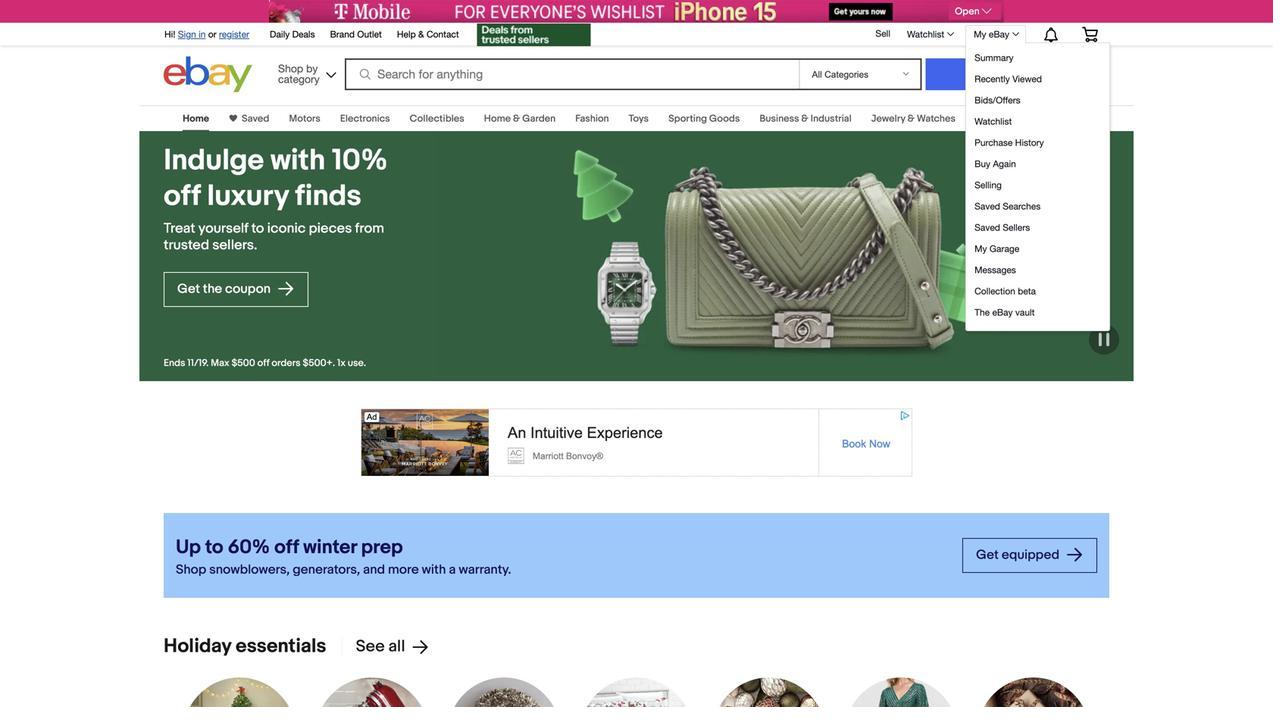 Task type: vqa. For each thing, say whether or not it's contained in the screenshot.
all in the left bottom of the page
yes



Task type: describe. For each thing, give the bounding box(es) containing it.
get the coupon image
[[477, 24, 591, 46]]

fashion link
[[576, 113, 609, 125]]

register
[[219, 29, 249, 39]]

sell link
[[869, 28, 898, 39]]

purchase
[[975, 137, 1013, 148]]

essentials
[[236, 635, 326, 658]]

summary
[[975, 52, 1014, 63]]

Search for anything text field
[[347, 60, 796, 89]]

the ebay vault link
[[971, 302, 1108, 323]]

up to 60% off winter prep link
[[176, 535, 951, 561]]

collectibles link
[[410, 113, 465, 125]]

summary link
[[971, 47, 1108, 68]]

garden
[[523, 113, 556, 125]]

with inside up to 60% off winter prep shop snowblowers, generators, and more with a warranty.
[[422, 562, 446, 578]]

home & garden link
[[484, 113, 556, 125]]

more
[[388, 562, 419, 578]]

sellers.
[[212, 237, 257, 254]]

ebay live link
[[976, 113, 1017, 125]]

category
[[278, 73, 320, 85]]

finds
[[295, 179, 362, 214]]

ebay for my
[[989, 29, 1010, 39]]

vault
[[1016, 307, 1035, 318]]

get for up to 60% off winter prep
[[977, 547, 999, 563]]

my garage link
[[971, 238, 1108, 259]]

ends 11/19. max $500 off orders $500+. 1x use.
[[164, 358, 366, 369]]

the ebay vault
[[975, 307, 1035, 318]]

bids/offers link
[[971, 89, 1108, 111]]

my for my ebay
[[974, 29, 987, 39]]

home & garden
[[484, 113, 556, 125]]

purchase history link
[[971, 132, 1108, 153]]

& for home
[[513, 113, 520, 125]]

jewelry & watches
[[872, 113, 956, 125]]

live
[[999, 113, 1017, 125]]

treat
[[164, 220, 195, 237]]

by
[[306, 62, 318, 75]]

holiday essentials
[[164, 635, 326, 658]]

shop by category
[[278, 62, 320, 85]]

toys link
[[629, 113, 649, 125]]

recently viewed
[[975, 74, 1042, 84]]

collection beta
[[975, 286, 1036, 296]]

none submit inside shop by category banner
[[926, 58, 1053, 90]]

$500
[[232, 358, 255, 369]]

ebay for the
[[993, 307, 1013, 318]]

in
[[199, 29, 206, 39]]

searches
[[1003, 201, 1041, 212]]

again
[[993, 158, 1016, 169]]

jewelry
[[872, 113, 906, 125]]

beta
[[1018, 286, 1036, 296]]

see
[[356, 637, 385, 657]]

orders
[[272, 358, 301, 369]]

a
[[449, 562, 456, 578]]

0 vertical spatial watchlist link
[[899, 25, 961, 43]]

account navigation
[[156, 19, 1111, 331]]

outlet
[[357, 29, 382, 39]]

sign
[[178, 29, 196, 39]]

my for my garage
[[975, 243, 987, 254]]

warranty.
[[459, 562, 511, 578]]

sporting
[[669, 113, 707, 125]]

to inside indulge with 10% off luxury finds treat yourself to iconic pieces from trusted sellers.
[[251, 220, 264, 237]]

daily deals
[[270, 29, 315, 39]]

60%
[[228, 536, 270, 560]]

up to 60% off winter prep shop snowblowers, generators, and more with a warranty.
[[176, 536, 511, 578]]

history
[[1016, 137, 1044, 148]]

collectibles
[[410, 113, 465, 125]]

& for jewelry
[[908, 113, 915, 125]]

advertisement region inside indulge with 10% off luxury finds main content
[[361, 409, 913, 477]]

1 horizontal spatial watchlist
[[975, 116, 1012, 127]]

business & industrial
[[760, 113, 852, 125]]

garage
[[990, 243, 1020, 254]]

fashion
[[576, 113, 609, 125]]

trusted
[[164, 237, 209, 254]]

ebay inside indulge with 10% off luxury finds main content
[[976, 113, 997, 125]]

my garage
[[975, 243, 1020, 254]]

motors
[[289, 113, 321, 125]]

saved sellers
[[975, 222, 1030, 233]]

daily
[[270, 29, 290, 39]]

open
[[955, 5, 980, 17]]

indulge with 10% off luxury finds link
[[164, 143, 415, 214]]

industrial
[[811, 113, 852, 125]]

motors link
[[289, 113, 321, 125]]

buy again
[[975, 158, 1016, 169]]

0 horizontal spatial watchlist
[[907, 29, 945, 39]]

recently
[[975, 74, 1010, 84]]

indulge with 10% off luxury finds main content
[[0, 96, 1274, 707]]

toys
[[629, 113, 649, 125]]

messages link
[[971, 259, 1108, 281]]

0 vertical spatial advertisement region
[[269, 0, 1005, 23]]

my ebay link
[[966, 25, 1026, 43]]

ends
[[164, 358, 185, 369]]



Task type: locate. For each thing, give the bounding box(es) containing it.
sell
[[876, 28, 891, 39]]

10%
[[332, 143, 388, 179]]

0 vertical spatial to
[[251, 220, 264, 237]]

my left the 'garage'
[[975, 243, 987, 254]]

1 home from the left
[[183, 113, 209, 125]]

jewelry & watches link
[[872, 113, 956, 125]]

home for home
[[183, 113, 209, 125]]

home up indulge
[[183, 113, 209, 125]]

1 vertical spatial my
[[975, 243, 987, 254]]

home left 'garden'
[[484, 113, 511, 125]]

1 vertical spatial saved
[[975, 201, 1001, 212]]

& left 'garden'
[[513, 113, 520, 125]]

0 vertical spatial watchlist
[[907, 29, 945, 39]]

& right jewelry
[[908, 113, 915, 125]]

0 horizontal spatial to
[[205, 536, 223, 560]]

watchlist link
[[899, 25, 961, 43], [971, 111, 1108, 132]]

shop by category banner
[[156, 19, 1111, 331]]

collection
[[975, 286, 1016, 296]]

& for help
[[419, 29, 424, 39]]

0 vertical spatial shop
[[278, 62, 303, 75]]

deals
[[292, 29, 315, 39]]

get left the the
[[177, 281, 200, 297]]

2 vertical spatial off
[[274, 536, 299, 560]]

sporting goods
[[669, 113, 740, 125]]

saved for saved sellers
[[975, 222, 1001, 233]]

ebay right "the"
[[993, 307, 1013, 318]]

electronics link
[[340, 113, 390, 125]]

home
[[183, 113, 209, 125], [484, 113, 511, 125]]

0 horizontal spatial off
[[164, 179, 201, 214]]

saved sellers link
[[971, 217, 1108, 238]]

with
[[271, 143, 326, 179], [422, 562, 446, 578]]

to
[[251, 220, 264, 237], [205, 536, 223, 560]]

my ebay
[[974, 29, 1010, 39]]

watches
[[917, 113, 956, 125]]

brand
[[330, 29, 355, 39]]

see all link
[[342, 637, 430, 657]]

2 horizontal spatial off
[[274, 536, 299, 560]]

get inside get the coupon link
[[177, 281, 200, 297]]

None submit
[[926, 58, 1053, 90]]

0 vertical spatial off
[[164, 179, 201, 214]]

0 horizontal spatial with
[[271, 143, 326, 179]]

1 horizontal spatial home
[[484, 113, 511, 125]]

collection beta link
[[971, 281, 1108, 302]]

indulge with 10% off luxury finds treat yourself to iconic pieces from trusted sellers.
[[164, 143, 388, 254]]

my
[[974, 29, 987, 39], [975, 243, 987, 254]]

0 vertical spatial get
[[177, 281, 200, 297]]

0 horizontal spatial watchlist link
[[899, 25, 961, 43]]

1 horizontal spatial with
[[422, 562, 446, 578]]

bids/offers
[[975, 95, 1021, 105]]

pieces
[[309, 220, 352, 237]]

from
[[355, 220, 384, 237]]

sellers
[[1003, 222, 1030, 233]]

0 vertical spatial saved
[[242, 113, 269, 125]]

saved up my garage at the right top
[[975, 222, 1001, 233]]

the
[[975, 307, 990, 318]]

off for luxury
[[164, 179, 201, 214]]

to up sellers.
[[251, 220, 264, 237]]

home for home & garden
[[484, 113, 511, 125]]

2 vertical spatial ebay
[[993, 307, 1013, 318]]

recently viewed link
[[971, 68, 1108, 89]]

saved left motors link
[[242, 113, 269, 125]]

help
[[397, 29, 416, 39]]

with down motors link
[[271, 143, 326, 179]]

0 horizontal spatial shop
[[176, 562, 206, 578]]

help & contact
[[397, 29, 459, 39]]

ebay up summary
[[989, 29, 1010, 39]]

watchlist
[[907, 29, 945, 39], [975, 116, 1012, 127]]

equipped
[[1002, 547, 1060, 563]]

your shopping cart image
[[1082, 27, 1099, 42]]

use.
[[348, 358, 366, 369]]

watchlist up the purchase
[[975, 116, 1012, 127]]

messages
[[975, 265, 1016, 275]]

ebay left live
[[976, 113, 997, 125]]

shop inside up to 60% off winter prep shop snowblowers, generators, and more with a warranty.
[[176, 562, 206, 578]]

watchlist link up history
[[971, 111, 1108, 132]]

get the coupon link
[[164, 272, 309, 307]]

& right business
[[802, 113, 809, 125]]

my inside my ebay link
[[974, 29, 987, 39]]

brand outlet link
[[330, 27, 382, 43]]

sign in link
[[178, 29, 206, 39]]

1 vertical spatial ebay
[[976, 113, 997, 125]]

2 home from the left
[[484, 113, 511, 125]]

saved inside indulge with 10% off luxury finds main content
[[242, 113, 269, 125]]

saved for saved searches
[[975, 201, 1001, 212]]

hi! sign in or register
[[165, 29, 249, 39]]

& inside account 'navigation'
[[419, 29, 424, 39]]

1 horizontal spatial shop
[[278, 62, 303, 75]]

hi!
[[165, 29, 175, 39]]

0 vertical spatial ebay
[[989, 29, 1010, 39]]

1 horizontal spatial off
[[257, 358, 270, 369]]

register link
[[219, 29, 249, 39]]

my inside "my garage" link
[[975, 243, 987, 254]]

saved searches link
[[971, 196, 1108, 217]]

11/19.
[[188, 358, 209, 369]]

sporting goods link
[[669, 113, 740, 125]]

1 vertical spatial watchlist
[[975, 116, 1012, 127]]

off inside indulge with 10% off luxury finds treat yourself to iconic pieces from trusted sellers.
[[164, 179, 201, 214]]

holiday essentials link
[[164, 635, 326, 658]]

snowblowers,
[[209, 562, 290, 578]]

ebay
[[989, 29, 1010, 39], [976, 113, 997, 125], [993, 307, 1013, 318]]

1 vertical spatial watchlist link
[[971, 111, 1108, 132]]

off right 60%
[[274, 536, 299, 560]]

coupon
[[225, 281, 271, 297]]

1 vertical spatial to
[[205, 536, 223, 560]]

off inside up to 60% off winter prep shop snowblowers, generators, and more with a warranty.
[[274, 536, 299, 560]]

see all
[[356, 637, 405, 657]]

1 vertical spatial get
[[977, 547, 999, 563]]

1x
[[337, 358, 346, 369]]

with inside indulge with 10% off luxury finds treat yourself to iconic pieces from trusted sellers.
[[271, 143, 326, 179]]

up
[[176, 536, 201, 560]]

or
[[208, 29, 217, 39]]

saved down selling
[[975, 201, 1001, 212]]

get the coupon
[[177, 281, 274, 297]]

indulge
[[164, 143, 264, 179]]

daily deals link
[[270, 27, 315, 43]]

iconic
[[267, 220, 306, 237]]

max
[[211, 358, 229, 369]]

1 vertical spatial off
[[257, 358, 270, 369]]

1 horizontal spatial watchlist link
[[971, 111, 1108, 132]]

2 vertical spatial saved
[[975, 222, 1001, 233]]

holiday
[[164, 635, 231, 658]]

&
[[419, 29, 424, 39], [513, 113, 520, 125], [802, 113, 809, 125], [908, 113, 915, 125]]

goods
[[709, 113, 740, 125]]

watchlist link down open
[[899, 25, 961, 43]]

1 vertical spatial shop
[[176, 562, 206, 578]]

shop down up
[[176, 562, 206, 578]]

get inside get equipped link
[[977, 547, 999, 563]]

get
[[177, 281, 200, 297], [977, 547, 999, 563]]

off right $500
[[257, 358, 270, 369]]

my down open button
[[974, 29, 987, 39]]

1 vertical spatial with
[[422, 562, 446, 578]]

with left the a
[[422, 562, 446, 578]]

prep
[[361, 536, 403, 560]]

0 vertical spatial with
[[271, 143, 326, 179]]

to right up
[[205, 536, 223, 560]]

off for winter
[[274, 536, 299, 560]]

generators,
[[293, 562, 360, 578]]

& right help
[[419, 29, 424, 39]]

purchase history
[[975, 137, 1044, 148]]

shop left by
[[278, 62, 303, 75]]

0 vertical spatial my
[[974, 29, 987, 39]]

off up treat
[[164, 179, 201, 214]]

get equipped
[[977, 547, 1063, 563]]

advertisement region
[[269, 0, 1005, 23], [361, 409, 913, 477]]

& for business
[[802, 113, 809, 125]]

to inside up to 60% off winter prep shop snowblowers, generators, and more with a warranty.
[[205, 536, 223, 560]]

1 horizontal spatial to
[[251, 220, 264, 237]]

shop inside shop by category
[[278, 62, 303, 75]]

0 horizontal spatial home
[[183, 113, 209, 125]]

help & contact link
[[397, 27, 459, 43]]

contact
[[427, 29, 459, 39]]

electronics
[[340, 113, 390, 125]]

watchlist right sell link at the top of page
[[907, 29, 945, 39]]

get for indulge with 10% off luxury finds
[[177, 281, 200, 297]]

get equipped link
[[963, 538, 1098, 573]]

1 horizontal spatial get
[[977, 547, 999, 563]]

viewed
[[1013, 74, 1042, 84]]

the
[[203, 281, 222, 297]]

get left equipped on the right of the page
[[977, 547, 999, 563]]

0 horizontal spatial get
[[177, 281, 200, 297]]

1 vertical spatial advertisement region
[[361, 409, 913, 477]]

saved for saved
[[242, 113, 269, 125]]



